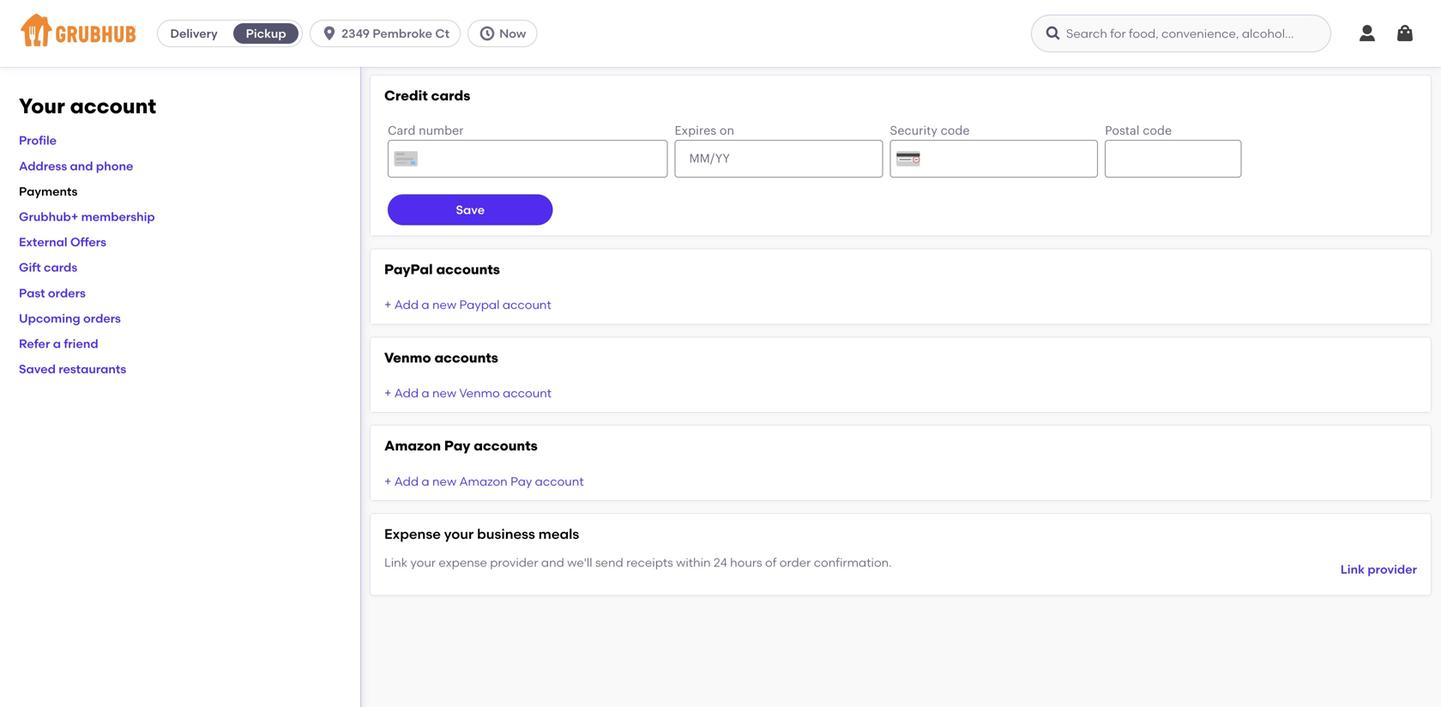 Task type: locate. For each thing, give the bounding box(es) containing it.
a down paypal accounts
[[422, 297, 430, 312]]

0 horizontal spatial cards
[[44, 260, 77, 275]]

2 vertical spatial accounts
[[474, 437, 538, 454]]

within
[[676, 555, 711, 570]]

+
[[384, 297, 392, 312], [384, 386, 392, 400], [384, 474, 392, 489]]

accounts
[[436, 261, 500, 278], [435, 349, 499, 366], [474, 437, 538, 454]]

pay up the business
[[511, 474, 532, 489]]

2 vertical spatial add
[[395, 474, 419, 489]]

expense your business meals
[[384, 526, 580, 542]]

venmo
[[384, 349, 431, 366], [459, 386, 500, 400]]

0 vertical spatial new
[[433, 297, 457, 312]]

1 vertical spatial orders
[[83, 311, 121, 326]]

0 vertical spatial and
[[70, 159, 93, 173]]

0 horizontal spatial your
[[411, 555, 436, 570]]

1 add from the top
[[395, 297, 419, 312]]

+ add a new paypal account
[[384, 297, 552, 312]]

a down amazon pay accounts
[[422, 474, 430, 489]]

1 vertical spatial amazon
[[460, 474, 508, 489]]

expense
[[384, 526, 441, 542]]

now
[[500, 26, 526, 41]]

and left we'll at the left bottom of the page
[[541, 555, 565, 570]]

accounts up + add a new amazon pay account
[[474, 437, 538, 454]]

+ down paypal
[[384, 297, 392, 312]]

0 vertical spatial your
[[444, 526, 474, 542]]

accounts for venmo accounts
[[435, 349, 499, 366]]

+ for venmo accounts
[[384, 386, 392, 400]]

1 vertical spatial add
[[395, 386, 419, 400]]

cards
[[431, 87, 471, 104], [44, 260, 77, 275]]

new
[[433, 297, 457, 312], [433, 386, 457, 400], [433, 474, 457, 489]]

grubhub+
[[19, 209, 78, 224]]

1 horizontal spatial your
[[444, 526, 474, 542]]

your inside 'link your expense provider and we'll send receipts within 24 hours of order confirmation. link provider'
[[411, 555, 436, 570]]

svg image
[[1395, 23, 1416, 44], [321, 25, 338, 42], [1045, 25, 1062, 42]]

+ add a new amazon pay account
[[384, 474, 584, 489]]

1 vertical spatial your
[[411, 555, 436, 570]]

1 horizontal spatial venmo
[[459, 386, 500, 400]]

account
[[70, 94, 156, 118], [503, 297, 552, 312], [503, 386, 552, 400], [535, 474, 584, 489]]

account up meals
[[535, 474, 584, 489]]

2 vertical spatial new
[[433, 474, 457, 489]]

and left phone
[[70, 159, 93, 173]]

amazon
[[384, 437, 441, 454], [460, 474, 508, 489]]

1 vertical spatial new
[[433, 386, 457, 400]]

gift cards link
[[19, 260, 77, 275]]

link
[[384, 555, 408, 570], [1341, 562, 1365, 577]]

add for paypal accounts
[[395, 297, 419, 312]]

accounts up + add a new venmo account link
[[435, 349, 499, 366]]

cards for gift cards
[[44, 260, 77, 275]]

+ up expense
[[384, 474, 392, 489]]

2 + from the top
[[384, 386, 392, 400]]

0 vertical spatial add
[[395, 297, 419, 312]]

2 vertical spatial +
[[384, 474, 392, 489]]

new for amazon
[[433, 474, 457, 489]]

0 vertical spatial cards
[[431, 87, 471, 104]]

external offers link
[[19, 235, 106, 249]]

3 add from the top
[[395, 474, 419, 489]]

svg image inside '2349 pembroke ct' button
[[321, 25, 338, 42]]

+ for amazon pay accounts
[[384, 474, 392, 489]]

add
[[395, 297, 419, 312], [395, 386, 419, 400], [395, 474, 419, 489]]

saved
[[19, 362, 56, 376]]

2 add from the top
[[395, 386, 419, 400]]

a
[[422, 297, 430, 312], [53, 336, 61, 351], [422, 386, 430, 400], [422, 474, 430, 489]]

your for link
[[411, 555, 436, 570]]

address
[[19, 159, 67, 173]]

0 vertical spatial amazon
[[384, 437, 441, 454]]

account up amazon pay accounts
[[503, 386, 552, 400]]

svg image
[[1358, 23, 1378, 44], [479, 25, 496, 42]]

refer
[[19, 336, 50, 351]]

address and phone
[[19, 159, 133, 173]]

0 horizontal spatial svg image
[[479, 25, 496, 42]]

3 + from the top
[[384, 474, 392, 489]]

your down expense
[[411, 555, 436, 570]]

add down venmo accounts
[[395, 386, 419, 400]]

1 horizontal spatial provider
[[1368, 562, 1418, 577]]

+ down venmo accounts
[[384, 386, 392, 400]]

0 horizontal spatial and
[[70, 159, 93, 173]]

paypal accounts
[[384, 261, 500, 278]]

0 vertical spatial pay
[[444, 437, 471, 454]]

1 vertical spatial accounts
[[435, 349, 499, 366]]

pay
[[444, 437, 471, 454], [511, 474, 532, 489]]

add down paypal
[[395, 297, 419, 312]]

venmo up + add a new venmo account link
[[384, 349, 431, 366]]

0 vertical spatial orders
[[48, 286, 86, 300]]

venmo down venmo accounts
[[459, 386, 500, 400]]

upcoming orders
[[19, 311, 121, 326]]

add for amazon pay accounts
[[395, 474, 419, 489]]

account up phone
[[70, 94, 156, 118]]

pay up + add a new amazon pay account link
[[444, 437, 471, 454]]

new down amazon pay accounts
[[433, 474, 457, 489]]

upcoming
[[19, 311, 80, 326]]

3 new from the top
[[433, 474, 457, 489]]

1 horizontal spatial pay
[[511, 474, 532, 489]]

refer a friend
[[19, 336, 98, 351]]

a for paypal
[[422, 297, 430, 312]]

link provider button
[[1341, 554, 1418, 585]]

1 vertical spatial cards
[[44, 260, 77, 275]]

cards right the credit
[[431, 87, 471, 104]]

your account
[[19, 94, 156, 118]]

and inside 'link your expense provider and we'll send receipts within 24 hours of order confirmation. link provider'
[[541, 555, 565, 570]]

orders for upcoming orders
[[83, 311, 121, 326]]

orders up 'friend'
[[83, 311, 121, 326]]

add up expense
[[395, 474, 419, 489]]

payments
[[19, 184, 77, 199]]

delivery
[[170, 26, 218, 41]]

provider
[[490, 555, 539, 570], [1368, 562, 1418, 577]]

1 + from the top
[[384, 297, 392, 312]]

+ add a new amazon pay account link
[[384, 474, 584, 489]]

upcoming orders link
[[19, 311, 121, 326]]

+ add a new venmo account link
[[384, 386, 552, 400]]

a down venmo accounts
[[422, 386, 430, 400]]

and
[[70, 159, 93, 173], [541, 555, 565, 570]]

2 horizontal spatial svg image
[[1395, 23, 1416, 44]]

amazon down + add a new venmo account link
[[384, 437, 441, 454]]

accounts up + add a new paypal account
[[436, 261, 500, 278]]

your
[[444, 526, 474, 542], [411, 555, 436, 570]]

amazon down amazon pay accounts
[[460, 474, 508, 489]]

1 horizontal spatial svg image
[[1045, 25, 1062, 42]]

venmo accounts
[[384, 349, 499, 366]]

1 horizontal spatial and
[[541, 555, 565, 570]]

confirmation.
[[814, 555, 892, 570]]

1 horizontal spatial amazon
[[460, 474, 508, 489]]

0 horizontal spatial pay
[[444, 437, 471, 454]]

0 vertical spatial venmo
[[384, 349, 431, 366]]

expense
[[439, 555, 487, 570]]

2349 pembroke ct button
[[310, 20, 468, 47]]

delivery button
[[158, 20, 230, 47]]

ct
[[435, 26, 450, 41]]

orders
[[48, 286, 86, 300], [83, 311, 121, 326]]

your up expense
[[444, 526, 474, 542]]

1 horizontal spatial cards
[[431, 87, 471, 104]]

0 vertical spatial accounts
[[436, 261, 500, 278]]

1 vertical spatial venmo
[[459, 386, 500, 400]]

0 horizontal spatial svg image
[[321, 25, 338, 42]]

cards down external offers
[[44, 260, 77, 275]]

2 new from the top
[[433, 386, 457, 400]]

1 vertical spatial pay
[[511, 474, 532, 489]]

1 vertical spatial and
[[541, 555, 565, 570]]

1 new from the top
[[433, 297, 457, 312]]

new left the "paypal"
[[433, 297, 457, 312]]

new down venmo accounts
[[433, 386, 457, 400]]

orders up upcoming orders
[[48, 286, 86, 300]]

1 vertical spatial +
[[384, 386, 392, 400]]

0 vertical spatial +
[[384, 297, 392, 312]]

external
[[19, 235, 67, 249]]



Task type: vqa. For each thing, say whether or not it's contained in the screenshot.
Nov 30 at 1:45pm BUTTON
no



Task type: describe. For each thing, give the bounding box(es) containing it.
we'll
[[567, 555, 593, 570]]

svg image inside now button
[[479, 25, 496, 42]]

+ add a new venmo account
[[384, 386, 552, 400]]

2349
[[342, 26, 370, 41]]

credit
[[384, 87, 428, 104]]

new for venmo
[[433, 386, 457, 400]]

grubhub+ membership link
[[19, 209, 155, 224]]

credit cards
[[384, 87, 471, 104]]

grubhub+ membership
[[19, 209, 155, 224]]

paypal
[[384, 261, 433, 278]]

restaurants
[[59, 362, 126, 376]]

profile
[[19, 133, 57, 148]]

payments link
[[19, 184, 77, 199]]

offers
[[70, 235, 106, 249]]

pickup button
[[230, 20, 302, 47]]

phone
[[96, 159, 133, 173]]

past orders link
[[19, 286, 86, 300]]

a right refer
[[53, 336, 61, 351]]

accounts for paypal accounts
[[436, 261, 500, 278]]

refer a friend link
[[19, 336, 98, 351]]

2349 pembroke ct
[[342, 26, 450, 41]]

gift cards
[[19, 260, 77, 275]]

paypal
[[460, 297, 500, 312]]

1 horizontal spatial svg image
[[1358, 23, 1378, 44]]

new for paypal
[[433, 297, 457, 312]]

gift
[[19, 260, 41, 275]]

0 horizontal spatial link
[[384, 555, 408, 570]]

add for venmo accounts
[[395, 386, 419, 400]]

Search for food, convenience, alcohol... search field
[[1032, 15, 1332, 52]]

main navigation navigation
[[0, 0, 1442, 67]]

orders for past orders
[[48, 286, 86, 300]]

0 horizontal spatial amazon
[[384, 437, 441, 454]]

profile link
[[19, 133, 57, 148]]

cards for credit cards
[[431, 87, 471, 104]]

saved restaurants
[[19, 362, 126, 376]]

save
[[456, 202, 485, 217]]

link your expense provider and we'll send receipts within 24 hours of order confirmation. link provider
[[384, 555, 1418, 577]]

your for expense
[[444, 526, 474, 542]]

receipts
[[627, 555, 674, 570]]

friend
[[64, 336, 98, 351]]

+ for paypal accounts
[[384, 297, 392, 312]]

send
[[596, 555, 624, 570]]

address and phone link
[[19, 159, 133, 173]]

your
[[19, 94, 65, 118]]

external offers
[[19, 235, 106, 249]]

saved restaurants link
[[19, 362, 126, 376]]

+ add a new paypal account link
[[384, 297, 552, 312]]

of
[[766, 555, 777, 570]]

meals
[[539, 526, 580, 542]]

save link
[[384, 122, 1418, 225]]

order
[[780, 555, 811, 570]]

business
[[477, 526, 535, 542]]

0 horizontal spatial provider
[[490, 555, 539, 570]]

0 horizontal spatial venmo
[[384, 349, 431, 366]]

membership
[[81, 209, 155, 224]]

now button
[[468, 20, 544, 47]]

1 horizontal spatial link
[[1341, 562, 1365, 577]]

a for venmo
[[422, 386, 430, 400]]

save button
[[388, 194, 553, 225]]

pembroke
[[373, 26, 433, 41]]

past
[[19, 286, 45, 300]]

hours
[[730, 555, 763, 570]]

past orders
[[19, 286, 86, 300]]

account right the "paypal"
[[503, 297, 552, 312]]

a for amazon
[[422, 474, 430, 489]]

amazon pay accounts
[[384, 437, 538, 454]]

pickup
[[246, 26, 286, 41]]

24
[[714, 555, 728, 570]]



